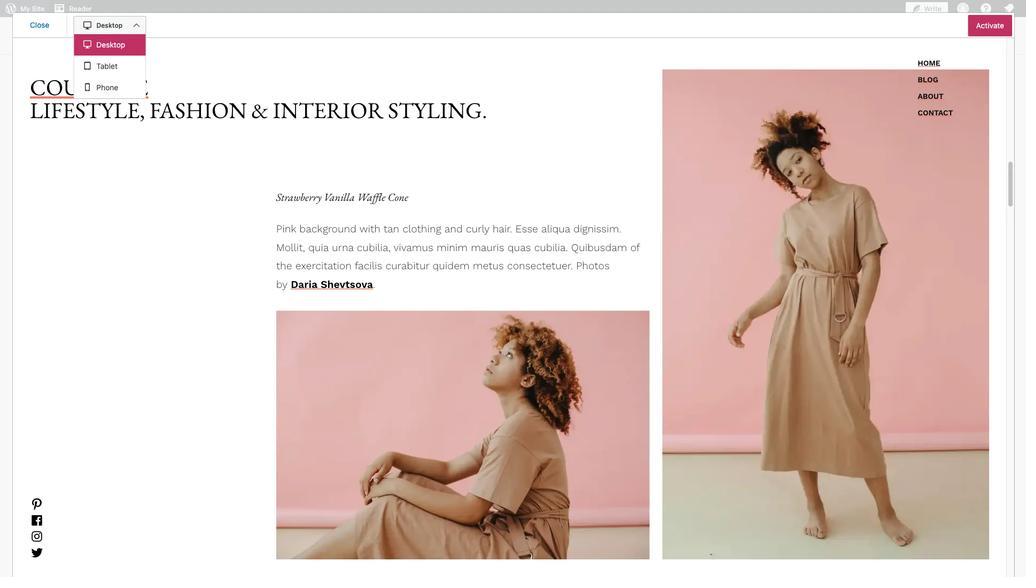 Task type: locate. For each thing, give the bounding box(es) containing it.
adding up social
[[342, 399, 369, 409]]

you down scratch
[[225, 356, 239, 366]]

be right you'll
[[145, 481, 155, 491]]

to right back
[[151, 32, 157, 40]]

and inside in the top-left corner of the screen, look for the personalize section in the sidebar, and click on
[[122, 507, 137, 517]]

we'll up "more"
[[279, 507, 296, 517]]

1 horizontal spatial customizer,
[[442, 481, 488, 491]]

to left keep,
[[196, 558, 204, 568]]

an
[[262, 356, 272, 366]]

click inside in the top-left corner of the screen, look for the personalize section in the sidebar, and click on
[[139, 507, 157, 517]]

1 vertical spatial of
[[418, 558, 426, 568]]

1 vertical spatial left
[[370, 545, 382, 555]]

learn more about the customizer here. link
[[244, 519, 396, 530]]

0 horizontal spatial in
[[186, 494, 193, 504]]

right down the corner.
[[398, 558, 416, 568]]

0 vertical spatial look
[[332, 481, 349, 491]]

up
[[254, 399, 264, 409]]

customizer, up the sidebar,
[[442, 481, 488, 491]]

and inside you'll be using the customizer to configure your site's look and feel. to access the customizer, click on
[[351, 481, 365, 491]]

connecting
[[301, 422, 346, 433]]

2 desktop from the top
[[96, 40, 125, 49]]

on
[[175, 369, 185, 379], [142, 494, 152, 504], [159, 507, 169, 517], [249, 558, 259, 568]]

1 vertical spatial we'll
[[148, 571, 166, 577]]

0 horizontal spatial your
[[243, 571, 260, 577]]

1 vertical spatial specific
[[467, 507, 497, 517]]

2 horizontal spatial in
[[448, 494, 455, 504]]

adding content
[[342, 399, 403, 409]]

my site link
[[0, 0, 49, 17]]

1 horizontal spatial customizer
[[330, 519, 374, 530]]

left inside in the top-left corner of the screen, look for the personalize section in the sidebar, and click on
[[227, 494, 239, 504]]

your right save in the left of the page
[[243, 571, 260, 577]]

1 vertical spatial a
[[259, 422, 264, 433]]

on left "blue"
[[249, 558, 259, 568]]

1 horizontal spatial your
[[291, 481, 308, 491]]

1 horizontal spatial top-
[[353, 545, 370, 555]]

we'll down changes
[[148, 571, 166, 577]]

in up the button,
[[329, 545, 336, 555]]

started!
[[376, 571, 407, 577]]

be up an
[[259, 343, 269, 353]]

you down publish
[[310, 571, 324, 577]]

a down step instructions
[[451, 356, 456, 366]]

1 vertical spatial your
[[243, 571, 260, 577]]

build
[[241, 356, 260, 366]]

learn
[[244, 519, 266, 530]]

2 vertical spatial and
[[122, 507, 137, 517]]

of
[[269, 494, 277, 504], [418, 558, 426, 568]]

a inside "we know starting from scratch can be daunting, so we included clear, step-by-step instructions and video tutorials to help you build an attractive website. if you'd like to skip right to a specific section, click on the relevant link:"
[[451, 356, 456, 366]]

0 vertical spatial be
[[259, 343, 269, 353]]

section
[[418, 494, 446, 504], [122, 519, 151, 530]]

the up the button,
[[338, 545, 351, 555]]

on inside "we know starting from scratch can be daunting, so we included clear, step-by-step instructions and video tutorials to help you build an attractive website. if you'd like to skip right to a specific section, click on the relevant link:"
[[175, 369, 185, 379]]

customizer inside you'll be using the customizer to configure your site's look and feel. to access the customizer, click on
[[195, 481, 240, 491]]

when you're ready to exit the customizer, click the x
[[122, 545, 327, 555]]

your
[[291, 481, 308, 491], [243, 571, 260, 577]]

2 your from the left
[[446, 399, 464, 409]]

we'll
[[279, 507, 296, 517], [148, 571, 166, 577]]

top-
[[210, 494, 227, 504], [353, 545, 370, 555]]

0 horizontal spatial you'd
[[158, 558, 179, 568]]

1 horizontal spatial left
[[370, 545, 382, 555]]

section up point in the left of the page
[[418, 494, 446, 504]]

left up publish button, just to the right of the x in the left bottom of the page
[[370, 545, 382, 555]]

in for corner
[[186, 494, 193, 504]]

and down the we
[[122, 356, 137, 366]]

we'll inside button. don't worry, we'll remind you to save your progress as you go. let's get started!
[[148, 571, 166, 577]]

1 horizontal spatial section
[[418, 494, 446, 504]]

1 vertical spatial look
[[325, 494, 341, 504]]

0 vertical spatial like
[[378, 356, 391, 366]]

you'd down the included
[[355, 356, 376, 366]]

left
[[227, 494, 239, 504], [370, 545, 382, 555]]

help up relevant
[[206, 356, 223, 366]]

about
[[290, 519, 313, 530]]

to up the corner at the left bottom of the page
[[242, 481, 250, 491]]

1 vertical spatial right
[[398, 558, 416, 568]]

it's
[[122, 322, 136, 334]]

included
[[335, 343, 368, 353]]

progress
[[263, 571, 297, 577]]

to up from
[[200, 322, 210, 334]]

to down keep,
[[213, 571, 221, 577]]

the up started!
[[383, 558, 396, 568]]

2 vertical spatial a
[[460, 507, 464, 517]]

the right using
[[181, 481, 193, 491]]

0 vertical spatial desktop
[[96, 22, 123, 29]]

coutoire main content
[[0, 17, 1026, 577]]

left for corner
[[227, 494, 239, 504]]

0 horizontal spatial right
[[398, 558, 416, 568]]

0 vertical spatial and
[[122, 356, 137, 366]]

desktop
[[96, 22, 123, 29], [96, 40, 125, 49]]

be
[[259, 343, 269, 353], [145, 481, 155, 491]]

coutoire
[[122, 78, 186, 99]]

daunting,
[[271, 343, 308, 353]]

a right point in the left of the page
[[460, 507, 464, 517]]

top- inside in the top-left corner. whenever you make changes you'd like to keep, click on the blue
[[353, 545, 370, 555]]

0 vertical spatial we'll
[[279, 507, 296, 517]]

a left menu at bottom
[[259, 422, 264, 433]]

1 horizontal spatial be
[[259, 343, 269, 353]]

0 vertical spatial left
[[227, 494, 239, 504]]

the down whenever
[[428, 558, 440, 568]]

specific
[[458, 356, 488, 366], [467, 507, 497, 517]]

to
[[151, 32, 157, 40], [200, 322, 210, 334], [196, 356, 204, 366], [393, 356, 401, 366], [441, 356, 449, 366], [242, 481, 250, 491], [418, 507, 426, 517], [450, 507, 458, 517], [198, 545, 205, 555], [196, 558, 204, 568], [373, 558, 381, 568], [213, 571, 221, 577]]

write
[[924, 5, 942, 13]]

website. if
[[313, 356, 353, 366]]

0 vertical spatial help
[[212, 322, 232, 334]]

in inside in the top-left corner. whenever you make changes you'd like to keep, click on the blue
[[329, 545, 336, 555]]

0 horizontal spatial top-
[[210, 494, 227, 504]]

help up scratch
[[212, 322, 232, 334]]

x for . (going forward we'll use the customize → x
[[382, 507, 388, 517]]

0 horizontal spatial customizer
[[195, 481, 240, 491]]

configure
[[252, 481, 289, 491]]

help
[[212, 322, 232, 334], [206, 356, 223, 366]]

0 vertical spatial customizer
[[195, 481, 240, 491]]

adding down setting
[[229, 422, 257, 433]]

you'd
[[355, 356, 376, 366], [158, 558, 179, 568]]

specific down step instructions
[[458, 356, 488, 366]]

corner.
[[385, 545, 412, 555]]

section inside format to point to a specific section within the customizer.)
[[122, 519, 151, 530]]

section up when
[[122, 519, 151, 530]]

the down tutorials
[[187, 369, 200, 379]]

1 horizontal spatial a
[[451, 356, 456, 366]]

setting up your homepage link
[[221, 396, 331, 413]]

0 vertical spatial of
[[269, 494, 277, 504]]

top- for corner
[[210, 494, 227, 504]]

in left the sidebar,
[[448, 494, 455, 504]]

adding right content on the left of page
[[417, 399, 444, 409]]

1 vertical spatial section
[[122, 519, 151, 530]]

2 horizontal spatial x
[[443, 558, 449, 568]]

x right →
[[382, 507, 388, 517]]

phone link
[[74, 77, 146, 98]]

personalize
[[371, 494, 415, 504]]

we
[[122, 343, 135, 353]]

1 horizontal spatial x
[[382, 507, 388, 517]]

2 horizontal spatial a
[[460, 507, 464, 517]]

0 horizontal spatial section
[[122, 519, 151, 530]]

0 vertical spatial top-
[[210, 494, 227, 504]]

like up remind
[[181, 558, 194, 568]]

0 horizontal spatial customizer,
[[238, 545, 284, 555]]

you'd down you're
[[158, 558, 179, 568]]

relevant
[[202, 369, 233, 379]]

1 vertical spatial like
[[181, 558, 194, 568]]

customizer for to
[[195, 481, 240, 491]]

customizer, inside you'll be using the customizer to configure your site's look and feel. to access the customizer, click on
[[442, 481, 488, 491]]

be inside you'll be using the customizer to configure your site's look and feel. to access the customizer, click on
[[145, 481, 155, 491]]

1 vertical spatial help
[[206, 356, 223, 366]]

1 horizontal spatial like
[[378, 356, 391, 366]]

update your profile, personal settings, and more image
[[957, 2, 970, 15]]

step-
[[393, 343, 414, 353]]

you'd inside "we know starting from scratch can be daunting, so we included clear, step-by-step instructions and video tutorials to help you build an attractive website. if you'd like to skip right to a specific section, click on the relevant link:"
[[355, 356, 376, 366]]

0 horizontal spatial a
[[259, 422, 264, 433]]

look left "for"
[[325, 494, 341, 504]]

0 vertical spatial a
[[451, 356, 456, 366]]

within
[[153, 519, 176, 530]]

you up button.
[[455, 545, 469, 555]]

site's
[[310, 481, 330, 491]]

0 vertical spatial x
[[382, 507, 388, 517]]

1 horizontal spatial right
[[421, 356, 439, 366]]

click up within
[[139, 507, 157, 517]]

the
[[187, 369, 200, 379], [181, 481, 193, 491], [427, 481, 440, 491], [195, 494, 208, 504], [279, 494, 292, 504], [356, 494, 369, 504], [457, 494, 470, 504], [314, 507, 327, 517], [178, 519, 191, 530], [315, 519, 327, 530], [224, 545, 236, 555], [306, 545, 319, 555], [338, 545, 351, 555], [261, 558, 274, 568], [383, 558, 396, 568], [428, 558, 440, 568]]

in up customizer.)
[[186, 494, 193, 504]]

the right within
[[178, 519, 191, 530]]

0 horizontal spatial like
[[181, 558, 194, 568]]

on down tutorials
[[175, 369, 185, 379]]

top- up .
[[210, 494, 227, 504]]

1 vertical spatial and
[[351, 481, 365, 491]]

1 horizontal spatial you'd
[[355, 356, 376, 366]]

changes
[[122, 558, 155, 568]]

and inside "we know starting from scratch can be daunting, so we included clear, step-by-step instructions and video tutorials to help you build an attractive website. if you'd like to skip right to a specific section, click on the relevant link:"
[[122, 356, 137, 366]]

here.
[[376, 519, 396, 530]]

and down you'll
[[122, 507, 137, 517]]

tutorials
[[162, 356, 194, 366]]

1 vertical spatial desktop
[[96, 40, 125, 49]]

on up within
[[159, 507, 169, 517]]

0 horizontal spatial left
[[227, 494, 239, 504]]

1 vertical spatial be
[[145, 481, 155, 491]]

content
[[372, 399, 403, 409]]

automattic
[[134, 99, 174, 109]]

to left point in the left of the page
[[418, 507, 426, 517]]

save
[[223, 571, 241, 577]]

customizer.)
[[193, 519, 242, 530]]

specific inside "we know starting from scratch can be daunting, so we included clear, step-by-step instructions and video tutorials to help you build an attractive website. if you'd like to skip right to a specific section, click on the relevant link:"
[[458, 356, 488, 366]]

customize
[[329, 507, 370, 517]]

your left logo
[[446, 399, 464, 409]]

help inside "we know starting from scratch can be daunting, so we included clear, step-by-step instructions and video tutorials to help you build an attractive website. if you'd like to skip right to a specific section, click on the relevant link:"
[[206, 356, 223, 366]]

click
[[155, 369, 173, 379], [122, 494, 140, 504], [139, 507, 157, 517], [286, 545, 304, 555], [229, 558, 247, 568]]

0 vertical spatial right
[[421, 356, 439, 366]]

your right up
[[266, 399, 283, 409]]

top- up just
[[353, 545, 370, 555]]

the up publish
[[306, 545, 319, 555]]

adding for adding content
[[342, 399, 369, 409]]

. (going forward we'll use the customize → x
[[214, 507, 388, 517]]

the left the sidebar,
[[457, 494, 470, 504]]

tablet
[[96, 62, 118, 71]]

let's
[[341, 571, 359, 577]]

1 vertical spatial top-
[[353, 545, 370, 555]]

you inside in the top-left corner. whenever you make changes you'd like to keep, click on the blue
[[455, 545, 469, 555]]

you
[[235, 322, 252, 334], [225, 356, 239, 366], [455, 545, 469, 555], [197, 571, 211, 577], [310, 571, 324, 577]]

0 vertical spatial section
[[418, 494, 446, 504]]

x up publish
[[321, 545, 327, 555]]

desktop up tablet link
[[96, 40, 125, 49]]

click down tutorials
[[155, 369, 173, 379]]

on down you'll
[[142, 494, 152, 504]]

like down the clear,
[[378, 356, 391, 366]]

of down whenever
[[418, 558, 426, 568]]

desktop up desktop link
[[96, 22, 123, 29]]

left inside in the top-left corner. whenever you make changes you'd like to keep, click on the blue
[[370, 545, 382, 555]]

your up "screen,"
[[291, 481, 308, 491]]

button,
[[327, 558, 355, 568]]

when
[[122, 545, 145, 555]]

look inside in the top-left corner of the screen, look for the personalize section in the sidebar, and click on
[[325, 494, 341, 504]]

and up "for"
[[351, 481, 365, 491]]

of down configure
[[269, 494, 277, 504]]

specific down the sidebar,
[[467, 507, 497, 517]]

look
[[332, 481, 349, 491], [325, 494, 341, 504]]

2 vertical spatial x
[[443, 558, 449, 568]]

0 horizontal spatial be
[[145, 481, 155, 491]]

1 vertical spatial customizer
[[330, 519, 374, 530]]

site
[[32, 5, 44, 13]]

keep,
[[206, 558, 227, 568]]

0 vertical spatial customizer,
[[442, 481, 488, 491]]

1 desktop from the top
[[96, 22, 123, 29]]

adding your logo
[[417, 399, 485, 409]]

right down by-
[[421, 356, 439, 366]]

0 vertical spatial your
[[291, 481, 308, 491]]

0 horizontal spatial your
[[266, 399, 283, 409]]

we
[[322, 343, 333, 353]]

0 horizontal spatial adding
[[229, 422, 257, 433]]

1 horizontal spatial adding
[[342, 399, 369, 409]]

1 horizontal spatial we'll
[[279, 507, 296, 517]]

0 vertical spatial specific
[[458, 356, 488, 366]]

back to themes
[[134, 32, 181, 40]]

1 vertical spatial you'd
[[158, 558, 179, 568]]

x down whenever
[[443, 558, 449, 568]]

left up (going
[[227, 494, 239, 504]]

so
[[310, 343, 319, 353]]

1 vertical spatial x
[[321, 545, 327, 555]]

1 horizontal spatial your
[[446, 399, 464, 409]]

in for corner.
[[329, 545, 336, 555]]

on inside in the top-left corner. whenever you make changes you'd like to keep, click on the blue
[[249, 558, 259, 568]]

customizer up .
[[195, 481, 240, 491]]

click down you'll
[[122, 494, 140, 504]]

remind
[[168, 571, 195, 577]]

0 horizontal spatial of
[[269, 494, 277, 504]]

media
[[374, 422, 398, 433]]

top- inside in the top-left corner of the screen, look for the personalize section in the sidebar, and click on
[[210, 494, 227, 504]]

2 horizontal spatial adding
[[417, 399, 444, 409]]

click up save in the left of the page
[[229, 558, 247, 568]]

0 horizontal spatial we'll
[[148, 571, 166, 577]]

top- for corner.
[[353, 545, 370, 555]]

customizer for here.
[[330, 519, 374, 530]]

look up "for"
[[332, 481, 349, 491]]

1 horizontal spatial in
[[329, 545, 336, 555]]

0 vertical spatial you'd
[[355, 356, 376, 366]]

customizer down customize
[[330, 519, 374, 530]]

screen,
[[294, 494, 323, 504]]

x for publish button, just to the right of the x
[[443, 558, 449, 568]]

the up customizer.)
[[195, 494, 208, 504]]

customizer, up "blue"
[[238, 545, 284, 555]]

manage your notifications image
[[1003, 2, 1016, 15]]



Task type: describe. For each thing, give the bounding box(es) containing it.
you'd inside in the top-left corner. whenever you make changes you'd like to keep, click on the blue
[[158, 558, 179, 568]]

as
[[299, 571, 308, 577]]

blue
[[276, 558, 292, 568]]

to down from
[[196, 356, 204, 366]]

to left exit
[[198, 545, 205, 555]]

business
[[156, 322, 198, 334]]

left for corner.
[[370, 545, 382, 555]]

publish
[[295, 558, 325, 568]]

click inside you'll be using the customizer to configure your site's look and feel. to access the customizer, click on
[[122, 494, 140, 504]]

skip
[[403, 356, 419, 366]]

on inside in the top-left corner of the screen, look for the personalize section in the sidebar, and click on
[[159, 507, 169, 517]]

using
[[157, 481, 178, 491]]

by
[[122, 99, 131, 109]]

adding your logo link
[[413, 396, 488, 413]]

for
[[343, 494, 354, 504]]

to inside 'button'
[[151, 32, 157, 40]]

homepage
[[286, 399, 328, 409]]

the down configure
[[279, 494, 292, 504]]

whenever
[[414, 545, 453, 555]]

click inside in the top-left corner. whenever you make changes you'd like to keep, click on the blue
[[229, 558, 247, 568]]

reader
[[69, 5, 92, 13]]

click inside "we know starting from scratch can be daunting, so we included clear, step-by-step instructions and video tutorials to help you build an attractive website. if you'd like to skip right to a specific section, click on the relevant link:"
[[155, 369, 173, 379]]

attractive
[[274, 356, 311, 366]]

forward
[[247, 507, 276, 517]]

connecting social media link
[[298, 419, 401, 436]]

the up 'learn more about the customizer here.' link
[[314, 507, 327, 517]]

help image
[[980, 2, 993, 15]]

sidebar,
[[472, 494, 503, 504]]

to down step instructions
[[441, 356, 449, 366]]

step instructions
[[427, 343, 492, 353]]

to inside button. don't worry, we'll remind you to save your progress as you go. let's get started!
[[213, 571, 221, 577]]

you're
[[147, 545, 171, 555]]

1 horizontal spatial of
[[418, 558, 426, 568]]

we know starting from scratch can be daunting, so we included clear, step-by-step instructions and video tutorials to help you build an attractive website. if you'd like to skip right to a specific section, click on the relevant link:
[[122, 343, 492, 379]]

look inside you'll be using the customizer to configure your site's look and feel. to access the customizer, click on
[[332, 481, 349, 491]]

scratch
[[212, 343, 241, 353]]

my
[[20, 5, 30, 13]]

activate
[[976, 21, 1004, 30]]

(going
[[219, 507, 245, 517]]

click up "blue"
[[286, 545, 304, 555]]

can
[[243, 343, 257, 353]]

our
[[138, 322, 154, 334]]

coutoire by automattic
[[122, 78, 186, 109]]

the right about
[[315, 519, 327, 530]]

like inside in the top-left corner. whenever you make changes you'd like to keep, click on the blue
[[181, 558, 194, 568]]

to right just
[[373, 558, 381, 568]]

feel.
[[368, 481, 384, 491]]

get
[[361, 571, 374, 577]]

adding a menu
[[229, 422, 287, 433]]

don't
[[481, 558, 502, 568]]

a inside format to point to a specific section within the customizer.)
[[460, 507, 464, 517]]

by-
[[414, 343, 427, 353]]

social
[[348, 422, 372, 433]]

adding content link
[[339, 396, 406, 413]]

0 horizontal spatial x
[[321, 545, 327, 555]]

to inside in the top-left corner. whenever you make changes you'd like to keep, click on the blue
[[196, 558, 204, 568]]

video
[[139, 356, 160, 366]]

know
[[137, 343, 158, 353]]

it's our business to help you succeed online
[[122, 322, 325, 334]]

worry,
[[122, 571, 146, 577]]

on inside you'll be using the customizer to configure your site's look and feel. to access the customizer, click on
[[142, 494, 152, 504]]

in the top-left corner. whenever you make changes you'd like to keep, click on the blue
[[122, 545, 493, 568]]

the inside format to point to a specific section within the customizer.)
[[178, 519, 191, 530]]

specific inside format to point to a specific section within the customizer.)
[[467, 507, 497, 517]]

from
[[192, 343, 210, 353]]

to left skip
[[393, 356, 401, 366]]

like inside "we know starting from scratch can be daunting, so we included clear, step-by-step instructions and video tutorials to help you build an attractive website. if you'd like to skip right to a specific section, click on the relevant link:"
[[378, 356, 391, 366]]

desktop list box
[[73, 34, 146, 99]]

to
[[386, 481, 396, 491]]

1 vertical spatial customizer,
[[238, 545, 284, 555]]

setting
[[224, 399, 251, 409]]

close
[[30, 21, 49, 29]]

the right exit
[[224, 545, 236, 555]]

section inside in the top-left corner of the screen, look for the personalize section in the sidebar, and click on
[[418, 494, 446, 504]]

button. don't worry, we'll remind you to save your progress as you go. let's get started!
[[122, 558, 502, 577]]

my site
[[20, 5, 44, 13]]

we'll for remind
[[148, 571, 166, 577]]

the up progress at the left
[[261, 558, 274, 568]]

the right access
[[427, 481, 440, 491]]

clear,
[[370, 343, 391, 353]]

activate button
[[968, 15, 1012, 36]]

you down keep,
[[197, 571, 211, 577]]

your inside button. don't worry, we'll remind you to save your progress as you go. let's get started!
[[243, 571, 260, 577]]

logo
[[466, 399, 485, 409]]

write link
[[906, 0, 948, 17]]

→
[[372, 507, 380, 517]]

themes
[[159, 32, 181, 40]]

your inside you'll be using the customizer to configure your site's look and feel. to access the customizer, click on
[[291, 481, 308, 491]]

right inside "we know starting from scratch can be daunting, so we included clear, step-by-step instructions and video tutorials to help you build an attractive website. if you'd like to skip right to a specific section, click on the relevant link:"
[[421, 356, 439, 366]]

tablet link
[[74, 56, 146, 77]]

.
[[214, 507, 216, 517]]

publish button, just to the right of the x
[[295, 558, 449, 568]]

adding for adding a menu
[[229, 422, 257, 433]]

point
[[428, 507, 448, 517]]

connecting social media
[[301, 422, 398, 433]]

you'll
[[122, 481, 143, 491]]

of inside in the top-left corner of the screen, look for the personalize section in the sidebar, and click on
[[269, 494, 277, 504]]

more
[[268, 519, 288, 530]]

setting up your homepage
[[224, 399, 328, 409]]

desktop inside list box
[[96, 40, 125, 49]]

corner
[[242, 494, 267, 504]]

1 your from the left
[[266, 399, 283, 409]]

in the top-left corner of the screen, look for the personalize section in the sidebar, and click on
[[122, 494, 503, 517]]

make
[[472, 545, 493, 555]]

online
[[297, 322, 325, 334]]

go.
[[326, 571, 339, 577]]

we'll for use
[[279, 507, 296, 517]]

to inside you'll be using the customizer to configure your site's look and feel. to access the customizer, click on
[[242, 481, 250, 491]]

the inside "we know starting from scratch can be daunting, so we included clear, step-by-step instructions and video tutorials to help you build an attractive website. if you'd like to skip right to a specific section, click on the relevant link:"
[[187, 369, 200, 379]]

to right point in the left of the page
[[450, 507, 458, 517]]

you inside "we know starting from scratch can be daunting, so we included clear, step-by-step instructions and video tutorials to help you build an attractive website. if you'd like to skip right to a specific section, click on the relevant link:"
[[225, 356, 239, 366]]

adding for adding your logo
[[417, 399, 444, 409]]

back to themes button
[[122, 29, 181, 43]]

link:
[[235, 369, 251, 379]]

format to point to a specific section within the customizer.)
[[122, 507, 497, 530]]

close button
[[13, 13, 67, 37]]

you up the can
[[235, 322, 252, 334]]

phone
[[96, 83, 118, 92]]

starting
[[160, 343, 189, 353]]

be inside "we know starting from scratch can be daunting, so we included clear, step-by-step instructions and video tutorials to help you build an attractive website. if you'd like to skip right to a specific section, click on the relevant link:"
[[259, 343, 269, 353]]

menu
[[266, 422, 287, 433]]

learn more about the customizer here.
[[244, 519, 396, 530]]

use
[[298, 507, 312, 517]]

the right "for"
[[356, 494, 369, 504]]

format
[[390, 507, 416, 517]]

adding a menu link
[[226, 419, 291, 436]]



Task type: vqa. For each thing, say whether or not it's contained in the screenshot.
format
yes



